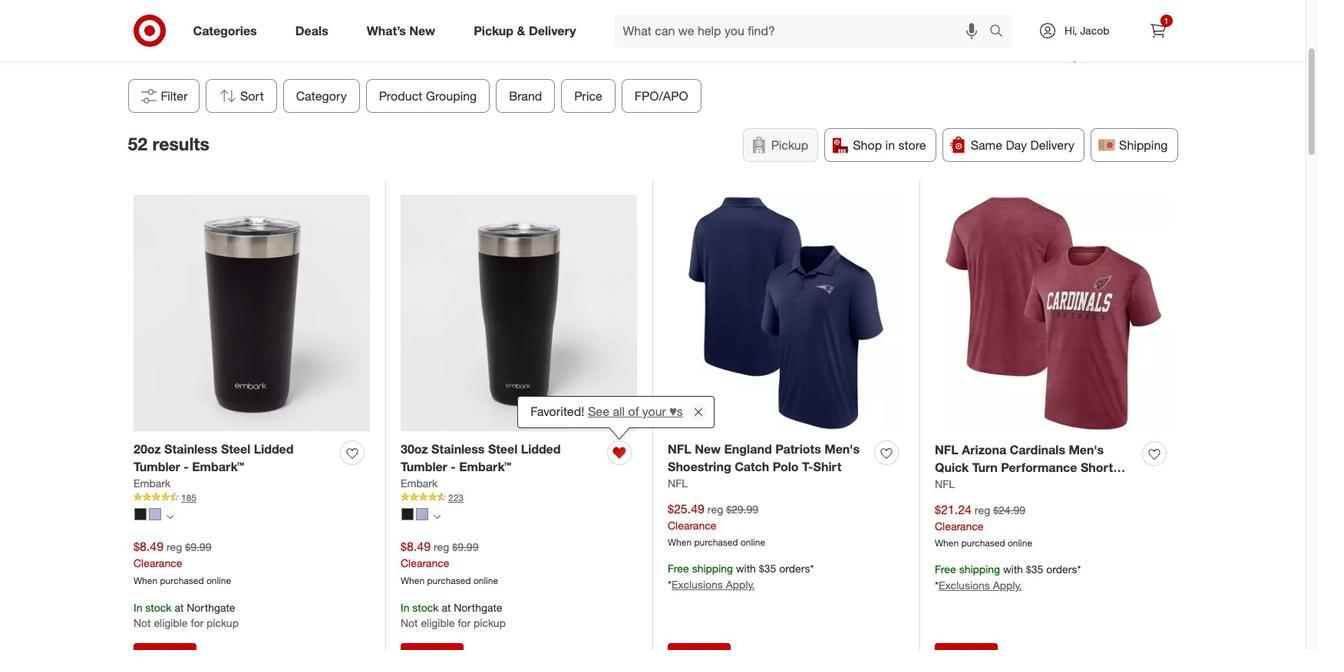 Task type: locate. For each thing, give the bounding box(es) containing it.
delivery right &
[[529, 23, 576, 38]]

1 vertical spatial delivery
[[1030, 137, 1075, 153]]

0 horizontal spatial embark link
[[134, 476, 171, 491]]

pickup for 20oz stainless steel lidded tumbler - embark™
[[206, 617, 239, 630]]

1 horizontal spatial apply.
[[993, 579, 1022, 592]]

with for $21.24
[[1003, 563, 1023, 576]]

when down $25.49
[[668, 537, 692, 548]]

steel up 185 link
[[221, 441, 250, 457]]

online
[[741, 537, 765, 548], [1008, 538, 1032, 549], [206, 575, 231, 586], [473, 575, 498, 586]]

shipping down the $25.49 reg $29.99 clearance when purchased online
[[692, 562, 733, 575]]

- inside 20oz stainless steel lidded tumbler - embark™
[[184, 459, 189, 474]]

$8.49 down lilac icon
[[134, 539, 164, 554]]

embark™ up 223
[[459, 459, 511, 474]]

for for 20oz stainless steel lidded tumbler - embark™
[[191, 617, 203, 630]]

in
[[885, 137, 895, 153]]

2 northgate from the left
[[454, 601, 502, 614]]

2 embark from the left
[[401, 476, 438, 489]]

when down black image
[[134, 575, 157, 586]]

0 horizontal spatial exclusions apply. button
[[672, 577, 755, 593]]

new inside nfl new england patriots men's shoestring catch polo t-shirt
[[695, 441, 721, 457]]

$8.49
[[134, 539, 164, 554], [401, 539, 431, 554]]

online for 30oz stainless steel lidded tumbler  - embark™
[[473, 575, 498, 586]]

lidded inside 30oz stainless steel lidded tumbler  - embark™
[[521, 441, 561, 457]]

0 horizontal spatial not
[[134, 617, 151, 630]]

2 all colors element from the left
[[434, 512, 441, 521]]

0 horizontal spatial orders*
[[779, 562, 814, 575]]

nfl up 'shoestring'
[[668, 441, 691, 457]]

2 stainless from the left
[[431, 441, 485, 457]]

all colors element right lilac icon
[[167, 512, 173, 521]]

$9.99 down 185
[[185, 540, 211, 553]]

embark up lilac image
[[401, 476, 438, 489]]

what's new
[[367, 23, 435, 38]]

stainless for 30oz
[[431, 441, 485, 457]]

steel
[[221, 441, 250, 457], [488, 441, 518, 457]]

1 horizontal spatial embark
[[401, 476, 438, 489]]

lidded up 185 link
[[254, 441, 294, 457]]

nfl up quick
[[935, 442, 959, 457]]

0 horizontal spatial -
[[184, 459, 189, 474]]

shipping
[[692, 562, 733, 575], [959, 563, 1000, 576]]

stainless right 20oz
[[164, 441, 218, 457]]

$35 for $25.49
[[759, 562, 776, 575]]

purchased down all colors image on the left of page
[[160, 575, 204, 586]]

embark for 20oz stainless steel lidded tumbler - embark™
[[134, 476, 171, 489]]

all colors element
[[167, 512, 173, 521], [434, 512, 441, 521]]

purchased inside $21.24 reg $24.99 clearance when purchased online
[[961, 538, 1005, 549]]

2 embark™ from the left
[[459, 459, 511, 474]]

nfl link for nfl new england patriots men's shoestring catch polo t-shirt
[[668, 476, 688, 491]]

quick
[[935, 460, 969, 475]]

england
[[724, 441, 772, 457]]

2 $8.49 from the left
[[401, 539, 431, 554]]

reg for 20oz stainless steel lidded tumbler - embark™
[[167, 540, 182, 553]]

exclusions for $25.49
[[672, 578, 723, 591]]

0 horizontal spatial *
[[668, 578, 672, 591]]

with down the $25.49 reg $29.99 clearance when purchased online
[[736, 562, 756, 575]]

0 horizontal spatial eligible
[[154, 617, 188, 630]]

1 horizontal spatial embark link
[[401, 476, 438, 491]]

0 horizontal spatial $8.49 reg $9.99 clearance when purchased online
[[134, 539, 231, 586]]

$8.49 for 30oz stainless steel lidded tumbler  - embark™
[[401, 539, 431, 554]]

0 horizontal spatial shipping
[[692, 562, 733, 575]]

tumbler inside 30oz stainless steel lidded tumbler  - embark™
[[401, 459, 447, 474]]

1 horizontal spatial steel
[[488, 441, 518, 457]]

stainless inside 30oz stainless steel lidded tumbler  - embark™
[[431, 441, 485, 457]]

$8.49 for 20oz stainless steel lidded tumbler - embark™
[[134, 539, 164, 554]]

$35 down $21.24 reg $24.99 clearance when purchased online
[[1026, 563, 1043, 576]]

0 horizontal spatial free
[[668, 562, 689, 575]]

1 horizontal spatial t-
[[976, 477, 988, 492]]

lidded
[[254, 441, 294, 457], [521, 441, 561, 457]]

1 vertical spatial pickup
[[771, 137, 808, 153]]

0 horizontal spatial embark™
[[192, 459, 244, 474]]

0 vertical spatial t-
[[802, 459, 813, 474]]

nfl
[[668, 441, 691, 457], [935, 442, 959, 457], [668, 476, 688, 489], [935, 477, 955, 490]]

exclusions for $21.24
[[939, 579, 990, 592]]

tumbler inside 20oz stainless steel lidded tumbler - embark™
[[134, 459, 180, 474]]

steel inside 30oz stainless steel lidded tumbler  - embark™
[[488, 441, 518, 457]]

embark™ for 20oz
[[192, 459, 244, 474]]

orders* for short
[[1046, 563, 1081, 576]]

1 lidded from the left
[[254, 441, 294, 457]]

1 embark™ from the left
[[192, 459, 244, 474]]

pickup for pickup & delivery
[[474, 23, 514, 38]]

delivery inside button
[[1030, 137, 1075, 153]]

clearance for 30oz stainless steel lidded tumbler  - embark™
[[401, 556, 449, 569]]

in stock at  northgate not eligible for pickup for 20oz stainless steel lidded tumbler - embark™
[[134, 601, 239, 630]]

lidded down favorited!
[[521, 441, 561, 457]]

clearance inside $21.24 reg $24.99 clearance when purchased online
[[935, 519, 983, 532]]

$8.49 reg $9.99 clearance when purchased online down all colors icon on the bottom left of the page
[[401, 539, 498, 586]]

1 in from the left
[[134, 601, 142, 614]]

embark™ inside 30oz stainless steel lidded tumbler  - embark™
[[459, 459, 511, 474]]

$8.49 down lilac image
[[401, 539, 431, 554]]

apply. for $25.49
[[726, 578, 755, 591]]

1 not from the left
[[134, 617, 151, 630]]

all colors element for 30oz stainless steel lidded tumbler  - embark™
[[434, 512, 441, 521]]

1 horizontal spatial embark™
[[459, 459, 511, 474]]

what's
[[367, 23, 406, 38]]

1 horizontal spatial $8.49
[[401, 539, 431, 554]]

steel for 30oz stainless steel lidded tumbler  - embark™
[[488, 441, 518, 457]]

30oz stainless steel lidded tumbler  - embark™ image
[[401, 195, 637, 432], [401, 195, 637, 432]]

purchased inside the $25.49 reg $29.99 clearance when purchased online
[[694, 537, 738, 548]]

for
[[191, 617, 203, 630], [458, 617, 471, 630]]

nfl inside nfl new england patriots men's shoestring catch polo t-shirt
[[668, 441, 691, 457]]

0 horizontal spatial pickup
[[474, 23, 514, 38]]

embark link for 20oz stainless steel lidded tumbler - embark™
[[134, 476, 171, 491]]

1 horizontal spatial nfl link
[[935, 476, 955, 492]]

2 not from the left
[[401, 617, 418, 630]]

1 - from the left
[[184, 459, 189, 474]]

1 horizontal spatial stock
[[412, 601, 439, 614]]

1 steel from the left
[[221, 441, 250, 457]]

nfl new england patriots men's shoestring catch polo t-shirt image
[[668, 195, 904, 432], [668, 195, 904, 432]]

embark™ for 30oz
[[459, 459, 511, 474]]

shirt
[[813, 459, 841, 474], [988, 477, 1016, 492]]

stock for 30oz stainless steel lidded tumbler  - embark™
[[412, 601, 439, 614]]

1 pickup from the left
[[206, 617, 239, 630]]

1 horizontal spatial -
[[451, 459, 456, 474]]

-
[[184, 459, 189, 474], [451, 459, 456, 474]]

reg down all colors image on the left of page
[[167, 540, 182, 553]]

eligible for 20oz stainless steel lidded tumbler - embark™
[[154, 617, 188, 630]]

when for 30oz stainless steel lidded tumbler  - embark™
[[401, 575, 425, 586]]

steel for 20oz stainless steel lidded tumbler - embark™
[[221, 441, 250, 457]]

1 vertical spatial new
[[695, 441, 721, 457]]

1 horizontal spatial *
[[935, 579, 939, 592]]

0 vertical spatial pickup
[[474, 23, 514, 38]]

in
[[134, 601, 142, 614], [401, 601, 409, 614]]

1 in stock at  northgate not eligible for pickup from the left
[[134, 601, 239, 630]]

1 for from the left
[[191, 617, 203, 630]]

tumbler down 30oz
[[401, 459, 447, 474]]

nfl link up $25.49
[[668, 476, 688, 491]]

men's up short
[[1069, 442, 1104, 457]]

0 horizontal spatial $8.49
[[134, 539, 164, 554]]

product grouping
[[379, 88, 477, 104]]

1 horizontal spatial delivery
[[1030, 137, 1075, 153]]

1 horizontal spatial all colors element
[[434, 512, 441, 521]]

2 for from the left
[[458, 617, 471, 630]]

2 embark link from the left
[[401, 476, 438, 491]]

embark™ up 185
[[192, 459, 244, 474]]

0 horizontal spatial embark
[[134, 476, 171, 489]]

stainless right 30oz
[[431, 441, 485, 457]]

favorited!
[[530, 404, 584, 419]]

cardinals
[[1010, 442, 1065, 457]]

free shipping with $35 orders* * exclusions apply. down $21.24 reg $24.99 clearance when purchased online
[[935, 563, 1081, 592]]

when down $21.24
[[935, 538, 959, 549]]

0 horizontal spatial steel
[[221, 441, 250, 457]]

online inside the $25.49 reg $29.99 clearance when purchased online
[[741, 537, 765, 548]]

2 tumbler from the left
[[401, 459, 447, 474]]

reg for 30oz stainless steel lidded tumbler  - embark™
[[434, 540, 449, 553]]

online inside $21.24 reg $24.99 clearance when purchased online
[[1008, 538, 1032, 549]]

apply. down the $25.49 reg $29.99 clearance when purchased online
[[726, 578, 755, 591]]

0 horizontal spatial all colors element
[[167, 512, 173, 521]]

nfl arizona cardinals men's quick turn performance short sleeve t-shirt image
[[935, 195, 1172, 432], [935, 195, 1172, 432]]

2 pickup from the left
[[474, 617, 506, 630]]

1 horizontal spatial $9.99
[[452, 540, 478, 553]]

embark™
[[192, 459, 244, 474], [459, 459, 511, 474]]

1 eligible from the left
[[154, 617, 188, 630]]

purchased down all colors icon on the bottom left of the page
[[427, 575, 471, 586]]

20oz stainless steel lidded tumbler - embark™
[[134, 441, 294, 474]]

0 horizontal spatial lidded
[[254, 441, 294, 457]]

1 horizontal spatial free
[[935, 563, 956, 576]]

sort button
[[205, 79, 277, 113]]

0 vertical spatial delivery
[[529, 23, 576, 38]]

0 horizontal spatial stainless
[[164, 441, 218, 457]]

1 tumbler from the left
[[134, 459, 180, 474]]

at for 20oz stainless steel lidded tumbler - embark™
[[175, 601, 184, 614]]

of
[[628, 404, 639, 419]]

turn
[[972, 460, 998, 475]]

1 horizontal spatial shirt
[[988, 477, 1016, 492]]

$35 down the $25.49 reg $29.99 clearance when purchased online
[[759, 562, 776, 575]]

$35
[[759, 562, 776, 575], [1026, 563, 1043, 576]]

nfl new england patriots men's shoestring catch polo t-shirt
[[668, 441, 860, 474]]

clearance inside the $25.49 reg $29.99 clearance when purchased online
[[668, 518, 716, 532]]

1 horizontal spatial at
[[442, 601, 451, 614]]

purchased
[[694, 537, 738, 548], [961, 538, 1005, 549], [160, 575, 204, 586], [427, 575, 471, 586]]

reg down all colors icon on the bottom left of the page
[[434, 540, 449, 553]]

2 in stock at  northgate not eligible for pickup from the left
[[401, 601, 506, 630]]

polo
[[773, 459, 799, 474]]

- inside 30oz stainless steel lidded tumbler  - embark™
[[451, 459, 456, 474]]

2 $8.49 reg $9.99 clearance when purchased online from the left
[[401, 539, 498, 586]]

0 horizontal spatial northgate
[[187, 601, 235, 614]]

clearance down all colors image on the left of page
[[134, 556, 182, 569]]

clearance for nfl new england patriots men's shoestring catch polo t-shirt
[[668, 518, 716, 532]]

exclusions apply. button down $21.24 reg $24.99 clearance when purchased online
[[939, 578, 1022, 593]]

search
[[982, 24, 1019, 40]]

nfl inside the nfl arizona cardinals men's quick turn performance short sleeve t-shirt
[[935, 442, 959, 457]]

clearance down all colors icon on the bottom left of the page
[[401, 556, 449, 569]]

1 horizontal spatial exclusions apply. button
[[939, 578, 1022, 593]]

1 vertical spatial t-
[[976, 477, 988, 492]]

apply. down $21.24 reg $24.99 clearance when purchased online
[[993, 579, 1022, 592]]

0 horizontal spatial $9.99
[[185, 540, 211, 553]]

reg left $29.99 at the bottom of page
[[708, 502, 723, 516]]

men's right patriots
[[825, 441, 860, 457]]

shirt down 'turn'
[[988, 477, 1016, 492]]

when inside $21.24 reg $24.99 clearance when purchased online
[[935, 538, 959, 549]]

1 embark link from the left
[[134, 476, 171, 491]]

2 steel from the left
[[488, 441, 518, 457]]

0 horizontal spatial for
[[191, 617, 203, 630]]

purchased down $29.99 at the bottom of page
[[694, 537, 738, 548]]

0 horizontal spatial apply.
[[726, 578, 755, 591]]

1 horizontal spatial pickup
[[474, 617, 506, 630]]

- up 185
[[184, 459, 189, 474]]

tooltip containing favorited!
[[517, 396, 714, 428]]

new right what's
[[409, 23, 435, 38]]

0 horizontal spatial free shipping with $35 orders* * exclusions apply.
[[668, 562, 814, 591]]

black image
[[401, 508, 414, 521]]

1 horizontal spatial men's
[[1069, 442, 1104, 457]]

clearance down $25.49
[[668, 518, 716, 532]]

52
[[128, 132, 147, 154]]

1 horizontal spatial eligible
[[421, 617, 455, 630]]

$8.49 reg $9.99 clearance when purchased online down all colors image on the left of page
[[134, 539, 231, 586]]

clearance for 20oz stainless steel lidded tumbler - embark™
[[134, 556, 182, 569]]

* down $21.24 reg $24.99 clearance when purchased online
[[935, 579, 939, 592]]

2 $9.99 from the left
[[452, 540, 478, 553]]

in stock at  northgate not eligible for pickup
[[134, 601, 239, 630], [401, 601, 506, 630]]

when inside the $25.49 reg $29.99 clearance when purchased online
[[668, 537, 692, 548]]

$8.49 reg $9.99 clearance when purchased online
[[134, 539, 231, 586], [401, 539, 498, 586]]

men's inside nfl new england patriots men's shoestring catch polo t-shirt
[[825, 441, 860, 457]]

nfl link down quick
[[935, 476, 955, 492]]

1 $9.99 from the left
[[185, 540, 211, 553]]

1 horizontal spatial pickup
[[771, 137, 808, 153]]

clearance down $21.24
[[935, 519, 983, 532]]

2 at from the left
[[442, 601, 451, 614]]

t- down 'turn'
[[976, 477, 988, 492]]

when for nfl new england patriots men's shoestring catch polo t-shirt
[[668, 537, 692, 548]]

exclusions down $21.24 reg $24.99 clearance when purchased online
[[939, 579, 990, 592]]

new
[[409, 23, 435, 38], [695, 441, 721, 457]]

0 vertical spatial new
[[409, 23, 435, 38]]

1 all colors element from the left
[[167, 512, 173, 521]]

exclusions down the $25.49 reg $29.99 clearance when purchased online
[[672, 578, 723, 591]]

free down $21.24 reg $24.99 clearance when purchased online
[[935, 563, 956, 576]]

1 northgate from the left
[[187, 601, 235, 614]]

purchased down $24.99
[[961, 538, 1005, 549]]

free for $21.24
[[935, 563, 956, 576]]

men's
[[825, 441, 860, 457], [1069, 442, 1104, 457]]

reg inside $21.24 reg $24.99 clearance when purchased online
[[975, 503, 990, 516]]

- for 20oz
[[184, 459, 189, 474]]

0 horizontal spatial in
[[134, 601, 142, 614]]

tooltip
[[517, 396, 714, 428]]

- up 223
[[451, 459, 456, 474]]

at
[[175, 601, 184, 614], [442, 601, 451, 614]]

1 horizontal spatial stainless
[[431, 441, 485, 457]]

nfl link
[[668, 476, 688, 491], [935, 476, 955, 492]]

embark up lilac icon
[[134, 476, 171, 489]]

shipping down $21.24 reg $24.99 clearance when purchased online
[[959, 563, 1000, 576]]

not
[[134, 617, 151, 630], [401, 617, 418, 630]]

0 horizontal spatial at
[[175, 601, 184, 614]]

patriots
[[775, 441, 821, 457]]

1 horizontal spatial northgate
[[454, 601, 502, 614]]

embark link
[[134, 476, 171, 491], [401, 476, 438, 491]]

2 lidded from the left
[[521, 441, 561, 457]]

pickup & delivery link
[[461, 14, 595, 48]]

1 horizontal spatial shipping
[[959, 563, 1000, 576]]

1 horizontal spatial tumbler
[[401, 459, 447, 474]]

1 horizontal spatial for
[[458, 617, 471, 630]]

fpo/apo button
[[621, 79, 701, 113]]

$9.99 down 223
[[452, 540, 478, 553]]

1 $8.49 from the left
[[134, 539, 164, 554]]

0 horizontal spatial stock
[[145, 601, 172, 614]]

t-
[[802, 459, 813, 474], [976, 477, 988, 492]]

0 horizontal spatial delivery
[[529, 23, 576, 38]]

embark™ inside 20oz stainless steel lidded tumbler - embark™
[[192, 459, 244, 474]]

0 horizontal spatial nfl link
[[668, 476, 688, 491]]

0 horizontal spatial $35
[[759, 562, 776, 575]]

pickup
[[206, 617, 239, 630], [474, 617, 506, 630]]

1 stock from the left
[[145, 601, 172, 614]]

when down black icon
[[401, 575, 425, 586]]

0 horizontal spatial new
[[409, 23, 435, 38]]

exclusions apply. button
[[672, 577, 755, 593], [939, 578, 1022, 593]]

online for 20oz stainless steel lidded tumbler - embark™
[[206, 575, 231, 586]]

$21.24 reg $24.99 clearance when purchased online
[[935, 502, 1032, 549]]

1 horizontal spatial free shipping with $35 orders* * exclusions apply.
[[935, 563, 1081, 592]]

nfl arizona cardinals men's quick turn performance short sleeve t-shirt
[[935, 442, 1113, 492]]

t- down patriots
[[802, 459, 813, 474]]

embark link up lilac icon
[[134, 476, 171, 491]]

$9.99 for 30oz stainless steel lidded tumbler  - embark™
[[452, 540, 478, 553]]

2 stock from the left
[[412, 601, 439, 614]]

embark link up lilac image
[[401, 476, 438, 491]]

1 horizontal spatial orders*
[[1046, 563, 1081, 576]]

with down $21.24 reg $24.99 clearance when purchased online
[[1003, 563, 1023, 576]]

* down the $25.49 reg $29.99 clearance when purchased online
[[668, 578, 672, 591]]

1 horizontal spatial not
[[401, 617, 418, 630]]

same
[[971, 137, 1002, 153]]

delivery right "day"
[[1030, 137, 1075, 153]]

reg left $24.99
[[975, 503, 990, 516]]

1 horizontal spatial with
[[1003, 563, 1023, 576]]

52 results
[[128, 132, 209, 154]]

northgate for 20oz stainless steel lidded tumbler - embark™
[[187, 601, 235, 614]]

1 horizontal spatial exclusions
[[939, 579, 990, 592]]

0 horizontal spatial pickup
[[206, 617, 239, 630]]

1 $8.49 reg $9.99 clearance when purchased online from the left
[[134, 539, 231, 586]]

free down the $25.49 reg $29.99 clearance when purchased online
[[668, 562, 689, 575]]

reg inside the $25.49 reg $29.99 clearance when purchased online
[[708, 502, 723, 516]]

free shipping with $35 orders* * exclusions apply. down the $25.49 reg $29.99 clearance when purchased online
[[668, 562, 814, 591]]

eligible
[[154, 617, 188, 630], [421, 617, 455, 630]]

when
[[668, 537, 692, 548], [935, 538, 959, 549], [134, 575, 157, 586], [401, 575, 425, 586]]

0 horizontal spatial t-
[[802, 459, 813, 474]]

steel up "223" link at the left
[[488, 441, 518, 457]]

1 at from the left
[[175, 601, 184, 614]]

1 vertical spatial shirt
[[988, 477, 1016, 492]]

1 horizontal spatial $8.49 reg $9.99 clearance when purchased online
[[401, 539, 498, 586]]

shipping
[[1119, 137, 1168, 153]]

filter button
[[128, 79, 199, 113]]

1 horizontal spatial lidded
[[521, 441, 561, 457]]

1 horizontal spatial in stock at  northgate not eligible for pickup
[[401, 601, 506, 630]]

lidded inside 20oz stainless steel lidded tumbler - embark™
[[254, 441, 294, 457]]

tumbler
[[134, 459, 180, 474], [401, 459, 447, 474]]

0 vertical spatial shirt
[[813, 459, 841, 474]]

0 horizontal spatial shirt
[[813, 459, 841, 474]]

all colors element right lilac image
[[434, 512, 441, 521]]

search button
[[982, 14, 1019, 51]]

stock
[[145, 601, 172, 614], [412, 601, 439, 614]]

&
[[517, 23, 525, 38]]

0 horizontal spatial men's
[[825, 441, 860, 457]]

embark link for 30oz stainless steel lidded tumbler  - embark™
[[401, 476, 438, 491]]

2 - from the left
[[451, 459, 456, 474]]

0 horizontal spatial in stock at  northgate not eligible for pickup
[[134, 601, 239, 630]]

clearance
[[668, 518, 716, 532], [935, 519, 983, 532], [134, 556, 182, 569], [401, 556, 449, 569]]

tumbler for 30oz
[[401, 459, 447, 474]]

2 in from the left
[[401, 601, 409, 614]]

0 horizontal spatial with
[[736, 562, 756, 575]]

stainless
[[164, 441, 218, 457], [431, 441, 485, 457]]

tumbler down 20oz
[[134, 459, 180, 474]]

steel inside 20oz stainless steel lidded tumbler - embark™
[[221, 441, 250, 457]]

1 embark from the left
[[134, 476, 171, 489]]

product grouping button
[[366, 79, 490, 113]]

0 horizontal spatial exclusions
[[672, 578, 723, 591]]

pickup inside button
[[771, 137, 808, 153]]

lilac image
[[416, 508, 428, 521]]

new up 'shoestring'
[[695, 441, 721, 457]]

20oz stainless steel lidded tumbler - embark™ image
[[134, 195, 370, 432], [134, 195, 370, 432]]

embark
[[134, 476, 171, 489], [401, 476, 438, 489]]

exclusions apply. button down the $25.49 reg $29.99 clearance when purchased online
[[672, 577, 755, 593]]

with
[[736, 562, 756, 575], [1003, 563, 1023, 576]]

1
[[1164, 16, 1168, 25]]

stainless inside 20oz stainless steel lidded tumbler - embark™
[[164, 441, 218, 457]]

1 horizontal spatial in
[[401, 601, 409, 614]]

1 horizontal spatial new
[[695, 441, 721, 457]]

categories
[[193, 23, 257, 38]]

at for 30oz stainless steel lidded tumbler  - embark™
[[442, 601, 451, 614]]

* for $25.49
[[668, 578, 672, 591]]

0 horizontal spatial tumbler
[[134, 459, 180, 474]]

$35 for $21.24
[[1026, 563, 1043, 576]]

1 stainless from the left
[[164, 441, 218, 457]]

free shipping with $35 orders* * exclusions apply.
[[668, 562, 814, 591], [935, 563, 1081, 592]]

- for 30oz
[[451, 459, 456, 474]]

2 eligible from the left
[[421, 617, 455, 630]]

all colors element for 20oz stainless steel lidded tumbler - embark™
[[167, 512, 173, 521]]

shirt down patriots
[[813, 459, 841, 474]]

apply. for $21.24
[[993, 579, 1022, 592]]

1 horizontal spatial $35
[[1026, 563, 1043, 576]]



Task type: vqa. For each thing, say whether or not it's contained in the screenshot.
'Finds' at the right bottom of the page
no



Task type: describe. For each thing, give the bounding box(es) containing it.
fpo/apo
[[634, 88, 688, 104]]

favorited! see all of your ♥s
[[530, 404, 683, 419]]

$8.49 reg $9.99 clearance when purchased online for 20oz stainless steel lidded tumbler - embark™
[[134, 539, 231, 586]]

sort
[[240, 88, 264, 104]]

new for what's
[[409, 23, 435, 38]]

same day delivery
[[971, 137, 1075, 153]]

when for 20oz stainless steel lidded tumbler - embark™
[[134, 575, 157, 586]]

t- inside the nfl arizona cardinals men's quick turn performance short sleeve t-shirt
[[976, 477, 988, 492]]

stock for 20oz stainless steel lidded tumbler - embark™
[[145, 601, 172, 614]]

filter
[[161, 88, 188, 104]]

product
[[379, 88, 422, 104]]

in for 20oz stainless steel lidded tumbler - embark™
[[134, 601, 142, 614]]

short
[[1081, 460, 1113, 475]]

purchased for nfl new england patriots men's shoestring catch polo t-shirt
[[694, 537, 738, 548]]

advertisement region
[[192, 0, 1113, 51]]

$25.49 reg $29.99 clearance when purchased online
[[668, 501, 765, 548]]

What can we help you find? suggestions appear below search field
[[614, 14, 993, 48]]

223
[[448, 492, 464, 503]]

performance
[[1001, 460, 1077, 475]]

30oz
[[401, 441, 428, 457]]

deals link
[[282, 14, 347, 48]]

in for 30oz stainless steel lidded tumbler  - embark™
[[401, 601, 409, 614]]

grouping
[[425, 88, 477, 104]]

for for 30oz stainless steel lidded tumbler  - embark™
[[458, 617, 471, 630]]

in stock at  northgate not eligible for pickup for 30oz stainless steel lidded tumbler  - embark™
[[401, 601, 506, 630]]

your
[[642, 404, 666, 419]]

shop in store button
[[824, 128, 936, 162]]

free shipping with $35 orders* * exclusions apply. for $25.49
[[668, 562, 814, 591]]

see
[[588, 404, 609, 419]]

price button
[[561, 79, 615, 113]]

shoestring
[[668, 459, 731, 474]]

category button
[[283, 79, 359, 113]]

pickup button
[[743, 128, 818, 162]]

$8.49 reg $9.99 clearance when purchased online for 30oz stainless steel lidded tumbler  - embark™
[[401, 539, 498, 586]]

delivery for same day delivery
[[1030, 137, 1075, 153]]

20oz
[[134, 441, 161, 457]]

results
[[152, 132, 209, 154]]

reg for nfl arizona cardinals men's quick turn performance short sleeve t-shirt
[[975, 503, 990, 516]]

pickup for pickup
[[771, 137, 808, 153]]

reg for nfl new england patriots men's shoestring catch polo t-shirt
[[708, 502, 723, 516]]

hi,
[[1065, 24, 1077, 37]]

all colors image
[[167, 514, 173, 521]]

nfl up $25.49
[[668, 476, 688, 489]]

nfl down quick
[[935, 477, 955, 490]]

delivery for pickup & delivery
[[529, 23, 576, 38]]

not for 30oz stainless steel lidded tumbler  - embark™
[[401, 617, 418, 630]]

nfl arizona cardinals men's quick turn performance short sleeve t-shirt link
[[935, 441, 1136, 492]]

shirt inside nfl new england patriots men's shoestring catch polo t-shirt
[[813, 459, 841, 474]]

new for nfl
[[695, 441, 721, 457]]

sleeve
[[935, 477, 973, 492]]

category
[[296, 88, 346, 104]]

catch
[[735, 459, 769, 474]]

pickup & delivery
[[474, 23, 576, 38]]

shirt inside the nfl arizona cardinals men's quick turn performance short sleeve t-shirt
[[988, 477, 1016, 492]]

clearance for nfl arizona cardinals men's quick turn performance short sleeve t-shirt
[[935, 519, 983, 532]]

same day delivery button
[[942, 128, 1085, 162]]

$29.99
[[726, 502, 758, 516]]

with for $25.49
[[736, 562, 756, 575]]

all
[[613, 404, 625, 419]]

shipping for $21.24
[[959, 563, 1000, 576]]

store
[[898, 137, 926, 153]]

eligible for 30oz stainless steel lidded tumbler  - embark™
[[421, 617, 455, 630]]

lidded for 30oz stainless steel lidded tumbler  - embark™
[[521, 441, 561, 457]]

all colors image
[[434, 514, 441, 521]]

shop
[[853, 137, 882, 153]]

223 link
[[401, 491, 637, 504]]

lidded for 20oz stainless steel lidded tumbler - embark™
[[254, 441, 294, 457]]

see all of your ♥s link
[[588, 404, 683, 419]]

day
[[1006, 137, 1027, 153]]

what's new link
[[354, 14, 454, 48]]

not for 20oz stainless steel lidded tumbler - embark™
[[134, 617, 151, 630]]

embark for 30oz stainless steel lidded tumbler  - embark™
[[401, 476, 438, 489]]

orders* for polo
[[779, 562, 814, 575]]

$24.99
[[993, 503, 1025, 516]]

online for nfl arizona cardinals men's quick turn performance short sleeve t-shirt
[[1008, 538, 1032, 549]]

stainless for 20oz
[[164, 441, 218, 457]]

lilac image
[[149, 508, 161, 521]]

sponsored
[[1068, 51, 1113, 63]]

free shipping with $35 orders* * exclusions apply. for $21.24
[[935, 563, 1081, 592]]

shipping for $25.49
[[692, 562, 733, 575]]

categories link
[[180, 14, 276, 48]]

black image
[[134, 508, 147, 521]]

free for $25.49
[[668, 562, 689, 575]]

20oz stainless steel lidded tumbler - embark™ link
[[134, 441, 334, 476]]

nfl link for nfl arizona cardinals men's quick turn performance short sleeve t-shirt
[[935, 476, 955, 492]]

hi, jacob
[[1065, 24, 1109, 37]]

30oz stainless steel lidded tumbler  - embark™
[[401, 441, 561, 474]]

185
[[181, 492, 197, 503]]

$21.24
[[935, 502, 972, 517]]

online for nfl new england patriots men's shoestring catch polo t-shirt
[[741, 537, 765, 548]]

purchased for nfl arizona cardinals men's quick turn performance short sleeve t-shirt
[[961, 538, 1005, 549]]

shop in store
[[853, 137, 926, 153]]

* for $21.24
[[935, 579, 939, 592]]

nfl new england patriots men's shoestring catch polo t-shirt link
[[668, 441, 868, 476]]

exclusions apply. button for $25.49
[[672, 577, 755, 593]]

185 link
[[134, 491, 370, 504]]

purchased for 20oz stainless steel lidded tumbler - embark™
[[160, 575, 204, 586]]

brand
[[509, 88, 542, 104]]

when for nfl arizona cardinals men's quick turn performance short sleeve t-shirt
[[935, 538, 959, 549]]

men's inside the nfl arizona cardinals men's quick turn performance short sleeve t-shirt
[[1069, 442, 1104, 457]]

$25.49
[[668, 501, 705, 516]]

t- inside nfl new england patriots men's shoestring catch polo t-shirt
[[802, 459, 813, 474]]

purchased for 30oz stainless steel lidded tumbler  - embark™
[[427, 575, 471, 586]]

price
[[574, 88, 602, 104]]

northgate for 30oz stainless steel lidded tumbler  - embark™
[[454, 601, 502, 614]]

♥s
[[670, 404, 683, 419]]

1 link
[[1141, 14, 1175, 48]]

jacob
[[1080, 24, 1109, 37]]

tumbler for 20oz
[[134, 459, 180, 474]]

deals
[[295, 23, 328, 38]]

arizona
[[962, 442, 1006, 457]]

exclusions apply. button for $21.24
[[939, 578, 1022, 593]]

brand button
[[496, 79, 555, 113]]

30oz stainless steel lidded tumbler  - embark™ link
[[401, 441, 601, 476]]

shipping button
[[1091, 128, 1178, 162]]

$9.99 for 20oz stainless steel lidded tumbler - embark™
[[185, 540, 211, 553]]

pickup for 30oz stainless steel lidded tumbler  - embark™
[[474, 617, 506, 630]]



